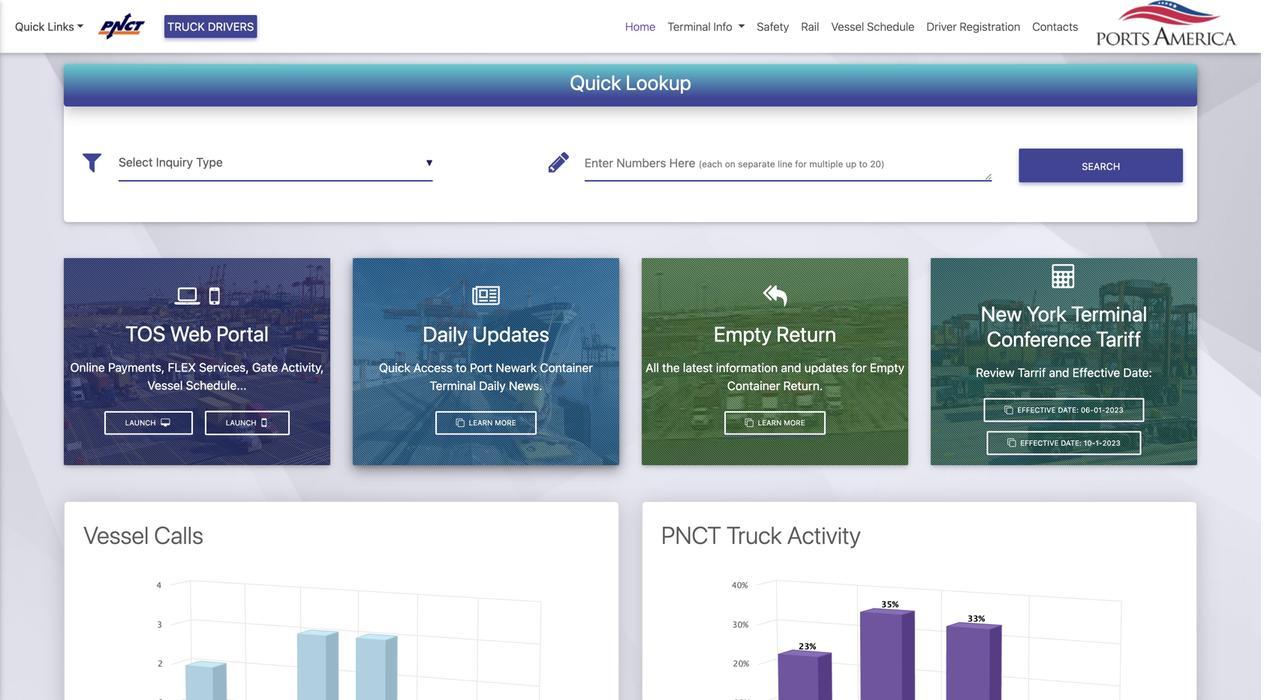 Task type: vqa. For each thing, say whether or not it's contained in the screenshot.
right FOR
yes



Task type: locate. For each thing, give the bounding box(es) containing it.
truck left drivers
[[167, 20, 205, 33]]

0 horizontal spatial learn more link
[[435, 411, 537, 435]]

2 horizontal spatial terminal
[[1072, 302, 1148, 326]]

launch link down schedule...
[[205, 411, 290, 435]]

1 horizontal spatial learn more link
[[725, 411, 826, 435]]

updates
[[805, 361, 849, 375]]

for right the updates
[[852, 361, 867, 375]]

empty up the information
[[714, 322, 772, 346]]

daily up access
[[423, 322, 468, 346]]

learn more down the return. on the right of page
[[756, 419, 805, 427]]

safety link
[[751, 12, 795, 41]]

clone image left effective date: 10-1-2023
[[1008, 439, 1016, 447]]

learn more
[[467, 419, 516, 427], [756, 419, 805, 427]]

2 vertical spatial effective
[[1021, 439, 1059, 447]]

2 learn from the left
[[758, 419, 782, 427]]

portal
[[216, 321, 269, 346]]

0 horizontal spatial more
[[495, 419, 516, 427]]

None text field
[[585, 144, 992, 181]]

search
[[1082, 161, 1121, 172]]

launch link
[[205, 411, 290, 435], [104, 411, 193, 435]]

2 vertical spatial vessel
[[83, 521, 149, 550]]

truck
[[167, 20, 205, 33], [727, 521, 782, 550]]

empty right the updates
[[870, 361, 905, 375]]

1 vertical spatial quick
[[570, 70, 621, 94]]

learn more down quick access to port newark container terminal daily news.
[[467, 419, 516, 427]]

gate
[[252, 360, 278, 375]]

0 horizontal spatial container
[[540, 361, 593, 375]]

1 vertical spatial 2023
[[1103, 439, 1121, 447]]

1 horizontal spatial for
[[852, 361, 867, 375]]

vessel left the calls
[[83, 521, 149, 550]]

learn down all the latest information and updates for empty container return.
[[758, 419, 782, 427]]

1 horizontal spatial launch link
[[205, 411, 290, 435]]

1 horizontal spatial learn
[[758, 419, 782, 427]]

rail link
[[795, 12, 825, 41]]

launch left mobile image
[[226, 418, 259, 427]]

launch for mobile image
[[226, 418, 259, 427]]

2 vertical spatial date:
[[1061, 439, 1082, 447]]

daily
[[423, 322, 468, 346], [479, 379, 506, 393]]

2 more from the left
[[784, 419, 805, 427]]

pnct truck activity
[[662, 521, 861, 550]]

schedule...
[[186, 378, 247, 393]]

0 horizontal spatial launch
[[125, 419, 158, 427]]

1 launch from the left
[[226, 418, 259, 427]]

and up the return. on the right of page
[[781, 361, 801, 375]]

more down news.
[[495, 419, 516, 427]]

drivers
[[208, 20, 254, 33]]

learn more link down quick access to port newark container terminal daily news.
[[435, 411, 537, 435]]

2 learn more from the left
[[756, 419, 805, 427]]

0 horizontal spatial learn
[[469, 419, 493, 427]]

container
[[540, 361, 593, 375], [727, 379, 780, 393]]

2023 for 1-
[[1103, 439, 1121, 447]]

0 vertical spatial for
[[795, 159, 807, 169]]

learn down quick access to port newark container terminal daily news.
[[469, 419, 493, 427]]

date: left the 06- at the right bottom of the page
[[1058, 406, 1079, 414]]

launch left desktop icon
[[125, 419, 158, 427]]

for inside enter numbers here (each on separate line for multiple up to 20)
[[795, 159, 807, 169]]

clone image down review
[[1005, 406, 1013, 415]]

tariff
[[1096, 327, 1142, 352]]

1 vertical spatial vessel
[[148, 378, 183, 393]]

to right up
[[859, 159, 868, 169]]

06-
[[1081, 406, 1094, 414]]

1 vertical spatial date:
[[1058, 406, 1079, 414]]

1 horizontal spatial terminal
[[668, 20, 711, 33]]

more
[[495, 419, 516, 427], [784, 419, 805, 427]]

more for updates
[[495, 419, 516, 427]]

daily down port
[[479, 379, 506, 393]]

1 vertical spatial daily
[[479, 379, 506, 393]]

vessel
[[831, 20, 864, 33], [148, 378, 183, 393], [83, 521, 149, 550]]

vessel right the rail link at top
[[831, 20, 864, 33]]

separate
[[738, 159, 775, 169]]

0 horizontal spatial launch link
[[104, 411, 193, 435]]

learn
[[469, 419, 493, 427], [758, 419, 782, 427]]

vessel down flex
[[148, 378, 183, 393]]

1 vertical spatial empty
[[870, 361, 905, 375]]

effective
[[1073, 366, 1120, 380], [1018, 406, 1056, 414], [1021, 439, 1059, 447]]

2023 right the 06- at the right bottom of the page
[[1106, 406, 1124, 414]]

1 horizontal spatial truck
[[727, 521, 782, 550]]

vessel for schedule
[[831, 20, 864, 33]]

01-
[[1094, 406, 1106, 414]]

0 vertical spatial 2023
[[1106, 406, 1124, 414]]

1 vertical spatial to
[[456, 361, 467, 375]]

1 more from the left
[[495, 419, 516, 427]]

learn more link
[[435, 411, 537, 435], [725, 411, 826, 435]]

return
[[777, 322, 837, 346]]

new
[[981, 302, 1022, 326]]

quick left access
[[379, 361, 411, 375]]

learn for updates
[[469, 419, 493, 427]]

desktop image
[[161, 419, 170, 427]]

clone image inside effective date: 06-01-2023 link
[[1005, 406, 1013, 415]]

for inside all the latest information and updates for empty container return.
[[852, 361, 867, 375]]

1 horizontal spatial empty
[[870, 361, 905, 375]]

launch
[[226, 418, 259, 427], [125, 419, 158, 427]]

0 horizontal spatial quick
[[15, 20, 45, 33]]

learn more for return
[[756, 419, 805, 427]]

1 horizontal spatial learn more
[[756, 419, 805, 427]]

1 horizontal spatial and
[[1049, 366, 1070, 380]]

0 horizontal spatial empty
[[714, 322, 772, 346]]

clone image for daily updates
[[456, 419, 465, 427]]

on
[[725, 159, 736, 169]]

effective down tarrif
[[1018, 406, 1056, 414]]

clone image down quick access to port newark container terminal daily news.
[[456, 419, 465, 427]]

effective date: 06-01-2023 link
[[984, 399, 1145, 422]]

date:
[[1124, 366, 1152, 380], [1058, 406, 1079, 414], [1061, 439, 1082, 447]]

learn more link for return
[[725, 411, 826, 435]]

and
[[781, 361, 801, 375], [1049, 366, 1070, 380]]

2 vertical spatial quick
[[379, 361, 411, 375]]

new york terminal conference tariff
[[981, 302, 1148, 352]]

0 horizontal spatial for
[[795, 159, 807, 169]]

quick left "lookup"
[[570, 70, 621, 94]]

1 learn from the left
[[469, 419, 493, 427]]

None text field
[[119, 144, 433, 181]]

info
[[714, 20, 733, 33]]

1 horizontal spatial launch
[[226, 418, 259, 427]]

to
[[859, 159, 868, 169], [456, 361, 467, 375]]

1 vertical spatial for
[[852, 361, 867, 375]]

to left port
[[456, 361, 467, 375]]

and right tarrif
[[1049, 366, 1070, 380]]

tarrif
[[1018, 366, 1046, 380]]

2 learn more link from the left
[[725, 411, 826, 435]]

york
[[1027, 302, 1067, 326]]

1 horizontal spatial to
[[859, 159, 868, 169]]

0 vertical spatial container
[[540, 361, 593, 375]]

1 vertical spatial truck
[[727, 521, 782, 550]]

activity
[[787, 521, 861, 550]]

terminal info link
[[662, 12, 751, 41]]

clone image down all the latest information and updates for empty container return.
[[745, 419, 754, 427]]

date: for 1-
[[1061, 439, 1082, 447]]

truck right pnct at the bottom of page
[[727, 521, 782, 550]]

quick for quick lookup
[[570, 70, 621, 94]]

quick inside quick access to port newark container terminal daily news.
[[379, 361, 411, 375]]

effective date: 06-01-2023
[[1016, 406, 1124, 414]]

web
[[170, 321, 212, 346]]

learn more link down all the latest information and updates for empty container return.
[[725, 411, 826, 435]]

launch link down 'payments,'
[[104, 411, 193, 435]]

quick links
[[15, 20, 74, 33]]

latest
[[683, 361, 713, 375]]

quick
[[15, 20, 45, 33], [570, 70, 621, 94], [379, 361, 411, 375]]

vessel calls
[[83, 521, 203, 550]]

all the latest information and updates for empty container return.
[[646, 361, 905, 393]]

empty
[[714, 322, 772, 346], [870, 361, 905, 375]]

1 horizontal spatial more
[[784, 419, 805, 427]]

updates
[[473, 322, 550, 346]]

conference
[[987, 327, 1092, 352]]

terminal left info at the top
[[668, 20, 711, 33]]

for right line
[[795, 159, 807, 169]]

1 vertical spatial effective
[[1018, 406, 1056, 414]]

contacts link
[[1027, 12, 1085, 41]]

1 learn more from the left
[[467, 419, 516, 427]]

learn more link for updates
[[435, 411, 537, 435]]

terminal up tariff
[[1072, 302, 1148, 326]]

the
[[662, 361, 680, 375]]

0 vertical spatial quick
[[15, 20, 45, 33]]

enter
[[585, 156, 613, 170]]

effective up 01- in the bottom of the page
[[1073, 366, 1120, 380]]

2023
[[1106, 406, 1124, 414], [1103, 439, 1121, 447]]

1 vertical spatial terminal
[[1072, 302, 1148, 326]]

rail
[[801, 20, 819, 33]]

enter numbers here (each on separate line for multiple up to 20)
[[585, 156, 885, 170]]

effective for effective date: 06-01-2023
[[1018, 406, 1056, 414]]

1 horizontal spatial quick
[[379, 361, 411, 375]]

0 vertical spatial to
[[859, 159, 868, 169]]

effective for effective date: 10-1-2023
[[1021, 439, 1059, 447]]

newark
[[496, 361, 537, 375]]

container up news.
[[540, 361, 593, 375]]

quick access to port newark container terminal daily news.
[[379, 361, 593, 393]]

for
[[795, 159, 807, 169], [852, 361, 867, 375]]

0 horizontal spatial and
[[781, 361, 801, 375]]

services,
[[199, 360, 249, 375]]

empty inside all the latest information and updates for empty container return.
[[870, 361, 905, 375]]

clone image
[[1005, 406, 1013, 415], [456, 419, 465, 427], [745, 419, 754, 427], [1008, 439, 1016, 447]]

0 horizontal spatial to
[[456, 361, 467, 375]]

0 horizontal spatial learn more
[[467, 419, 516, 427]]

information
[[716, 361, 778, 375]]

home link
[[619, 12, 662, 41]]

date: down tariff
[[1124, 366, 1152, 380]]

1 vertical spatial container
[[727, 379, 780, 393]]

1 horizontal spatial container
[[727, 379, 780, 393]]

terminal
[[668, 20, 711, 33], [1072, 302, 1148, 326], [430, 379, 476, 393]]

online payments, flex services, gate activity, vessel schedule...
[[70, 360, 324, 393]]

2 vertical spatial terminal
[[430, 379, 476, 393]]

2023 right the 10-
[[1103, 439, 1121, 447]]

vessel schedule
[[831, 20, 915, 33]]

contacts
[[1033, 20, 1079, 33]]

0 vertical spatial effective
[[1073, 366, 1120, 380]]

date: left the 10-
[[1061, 439, 1082, 447]]

quick for quick links
[[15, 20, 45, 33]]

pnct
[[662, 521, 722, 550]]

terminal down access
[[430, 379, 476, 393]]

1 horizontal spatial daily
[[479, 379, 506, 393]]

mobile image
[[262, 417, 267, 429]]

effective down effective date: 06-01-2023 link
[[1021, 439, 1059, 447]]

quick left the links
[[15, 20, 45, 33]]

terminal inside quick access to port newark container terminal daily news.
[[430, 379, 476, 393]]

learn more for updates
[[467, 419, 516, 427]]

1 learn more link from the left
[[435, 411, 537, 435]]

container down the information
[[727, 379, 780, 393]]

1 launch link from the left
[[205, 411, 290, 435]]

2 horizontal spatial quick
[[570, 70, 621, 94]]

0 vertical spatial vessel
[[831, 20, 864, 33]]

0 horizontal spatial truck
[[167, 20, 205, 33]]

0 horizontal spatial terminal
[[430, 379, 476, 393]]

more down the return. on the right of page
[[784, 419, 805, 427]]

2 launch from the left
[[125, 419, 158, 427]]

container inside quick access to port newark container terminal daily news.
[[540, 361, 593, 375]]

0 vertical spatial daily
[[423, 322, 468, 346]]



Task type: describe. For each thing, give the bounding box(es) containing it.
0 vertical spatial truck
[[167, 20, 205, 33]]

news.
[[509, 379, 543, 393]]

to inside quick access to port newark container terminal daily news.
[[456, 361, 467, 375]]

launch for desktop icon
[[125, 419, 158, 427]]

port
[[470, 361, 493, 375]]

daily inside quick access to port newark container terminal daily news.
[[479, 379, 506, 393]]

quick lookup
[[570, 70, 692, 94]]

0 vertical spatial terminal
[[668, 20, 711, 33]]

clone image inside "effective date: 10-1-2023" link
[[1008, 439, 1016, 447]]

review
[[976, 366, 1015, 380]]

vessel schedule link
[[825, 12, 921, 41]]

online
[[70, 360, 105, 375]]

driver
[[927, 20, 957, 33]]

links
[[48, 20, 74, 33]]

review tarrif and effective date:
[[976, 366, 1152, 380]]

here
[[670, 156, 696, 170]]

0 horizontal spatial daily
[[423, 322, 468, 346]]

0 vertical spatial date:
[[1124, 366, 1152, 380]]

to inside enter numbers here (each on separate line for multiple up to 20)
[[859, 159, 868, 169]]

learn for return
[[758, 419, 782, 427]]

payments,
[[108, 360, 165, 375]]

quick for quick access to port newark container terminal daily news.
[[379, 361, 411, 375]]

effective date: 10-1-2023 link
[[987, 431, 1142, 455]]

schedule
[[867, 20, 915, 33]]

search button
[[1019, 149, 1183, 183]]

container inside all the latest information and updates for empty container return.
[[727, 379, 780, 393]]

(each
[[699, 159, 723, 169]]

▼
[[426, 158, 433, 168]]

20)
[[870, 159, 885, 169]]

lookup
[[626, 70, 692, 94]]

empty return
[[714, 322, 837, 346]]

2023 for 01-
[[1106, 406, 1124, 414]]

daily updates
[[423, 322, 550, 346]]

registration
[[960, 20, 1021, 33]]

terminal inside new york terminal conference tariff
[[1072, 302, 1148, 326]]

truck drivers
[[167, 20, 254, 33]]

quick links link
[[15, 18, 84, 35]]

date: for 01-
[[1058, 406, 1079, 414]]

2 launch link from the left
[[104, 411, 193, 435]]

line
[[778, 159, 793, 169]]

terminal info
[[668, 20, 733, 33]]

truck drivers link
[[164, 15, 257, 38]]

and inside all the latest information and updates for empty container return.
[[781, 361, 801, 375]]

vessel for calls
[[83, 521, 149, 550]]

driver registration
[[927, 20, 1021, 33]]

clone image for new york terminal conference tariff
[[1005, 406, 1013, 415]]

vessel inside online payments, flex services, gate activity, vessel schedule...
[[148, 378, 183, 393]]

10-
[[1084, 439, 1096, 447]]

tos
[[125, 321, 165, 346]]

all
[[646, 361, 659, 375]]

0 vertical spatial empty
[[714, 322, 772, 346]]

flex
[[168, 360, 196, 375]]

calls
[[154, 521, 203, 550]]

clone image for empty return
[[745, 419, 754, 427]]

more for return
[[784, 419, 805, 427]]

driver registration link
[[921, 12, 1027, 41]]

safety
[[757, 20, 789, 33]]

numbers
[[617, 156, 666, 170]]

effective date: 10-1-2023
[[1019, 439, 1121, 447]]

multiple
[[810, 159, 843, 169]]

activity,
[[281, 360, 324, 375]]

home
[[625, 20, 656, 33]]

tos web portal
[[125, 321, 269, 346]]

return.
[[784, 379, 823, 393]]

up
[[846, 159, 857, 169]]

1-
[[1096, 439, 1103, 447]]

access
[[414, 361, 453, 375]]



